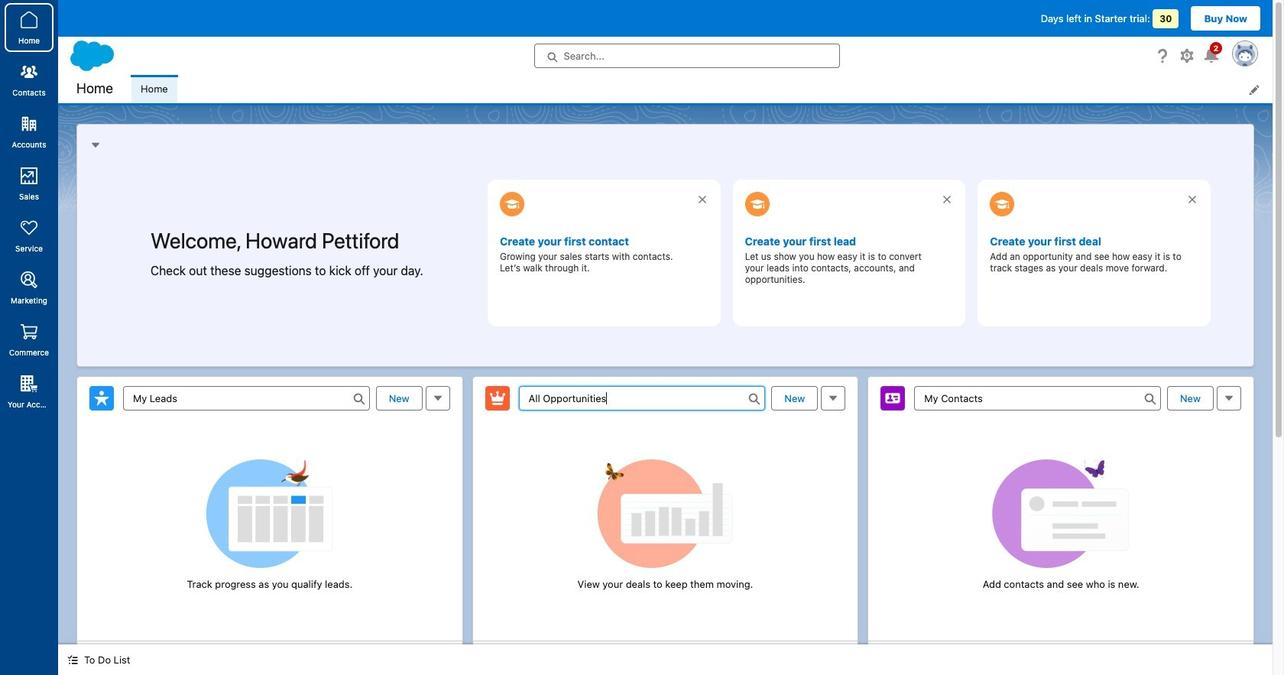 Task type: vqa. For each thing, say whether or not it's contained in the screenshot.
first Select an Option text box from the right
yes



Task type: locate. For each thing, give the bounding box(es) containing it.
list
[[132, 75, 1273, 103]]

Select an Option text field
[[519, 386, 766, 410]]

Select an Option text field
[[123, 386, 370, 410]]

text default image
[[67, 655, 78, 666]]



